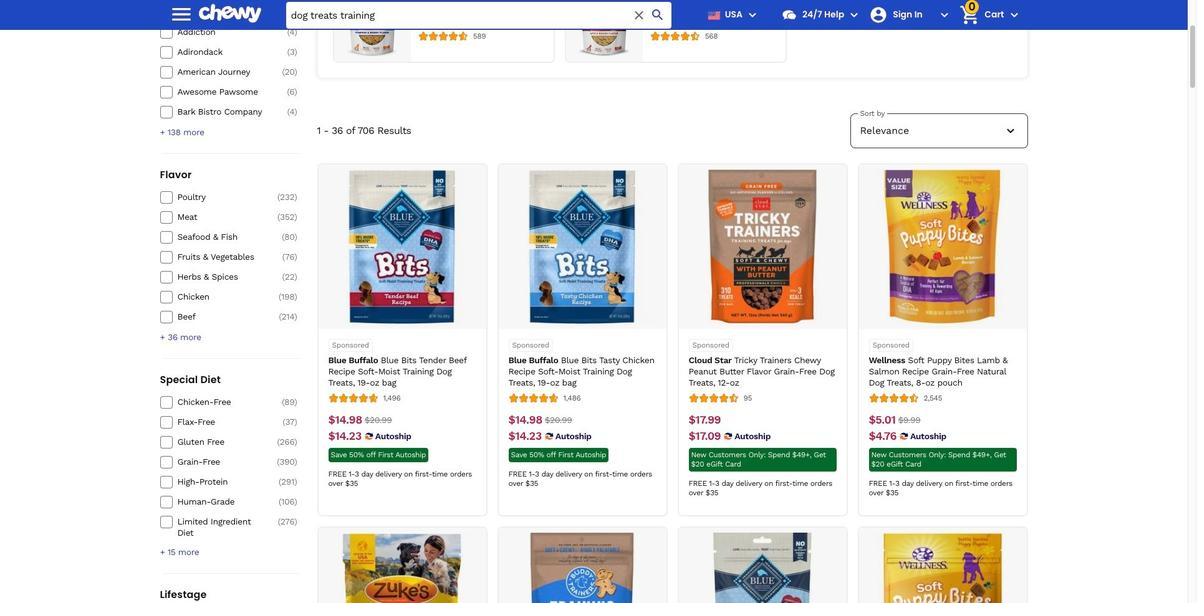 Task type: describe. For each thing, give the bounding box(es) containing it.
Product search field
[[286, 2, 672, 28]]

wellness soft puppy bites lamb & salmon recipe grain-free natural dog treats, 8-oz pouch image
[[865, 170, 1020, 324]]

blue buffalo blue bits tasty chicken recipe soft-moist training dog treats, 19-oz bag image
[[505, 170, 660, 324]]

blue buffalo blue bits tender beef recipe soft-moist training dog treats, 19-oz bag image
[[325, 170, 479, 324]]

shop menu image
[[169, 2, 194, 26]]

fruitables skinny minis pumpkin & berry flavor dog treats, 12-oz bag image
[[339, 0, 406, 57]]

fruitables skinny minis apple bacon flavor soft & chewy dog treats, 12-oz bag image
[[571, 0, 638, 57]]

wellness soft puppy bites lamb & salmon recipe grain-free natural dog treats, 3-oz pouch image
[[865, 533, 1020, 604]]

chewy support image
[[781, 7, 797, 23]]

submit search image
[[650, 7, 665, 22]]

Search text field
[[286, 2, 672, 28]]

delete search image
[[632, 7, 647, 22]]



Task type: locate. For each thing, give the bounding box(es) containing it.
account menu image
[[937, 7, 952, 22]]

buddy biscuits trainers training bites bacon flavor dog treats, 10-oz bag image
[[505, 533, 660, 604]]

change region menu image
[[745, 7, 760, 22]]

cart menu image
[[1007, 7, 1022, 22]]

None text field
[[545, 414, 572, 427], [869, 414, 896, 427], [898, 414, 921, 427], [508, 430, 542, 443], [689, 430, 721, 443], [545, 414, 572, 427], [869, 414, 896, 427], [898, 414, 921, 427], [508, 430, 542, 443], [689, 430, 721, 443]]

help menu image
[[847, 7, 862, 22]]

zuke's mini naturals peanut butter & oats recipe training dog treats, 1-lb bag image
[[325, 533, 479, 604]]

items image
[[959, 4, 981, 26]]

None text field
[[328, 414, 362, 427], [365, 414, 392, 427], [508, 414, 542, 427], [689, 414, 721, 427], [328, 430, 361, 443], [869, 430, 897, 443], [328, 414, 362, 427], [365, 414, 392, 427], [508, 414, 542, 427], [689, 414, 721, 427], [328, 430, 361, 443], [869, 430, 897, 443]]

chewy home image
[[199, 0, 261, 27]]

list
[[333, 0, 1012, 63]]



Task type: vqa. For each thing, say whether or not it's contained in the screenshot.
text field
yes



